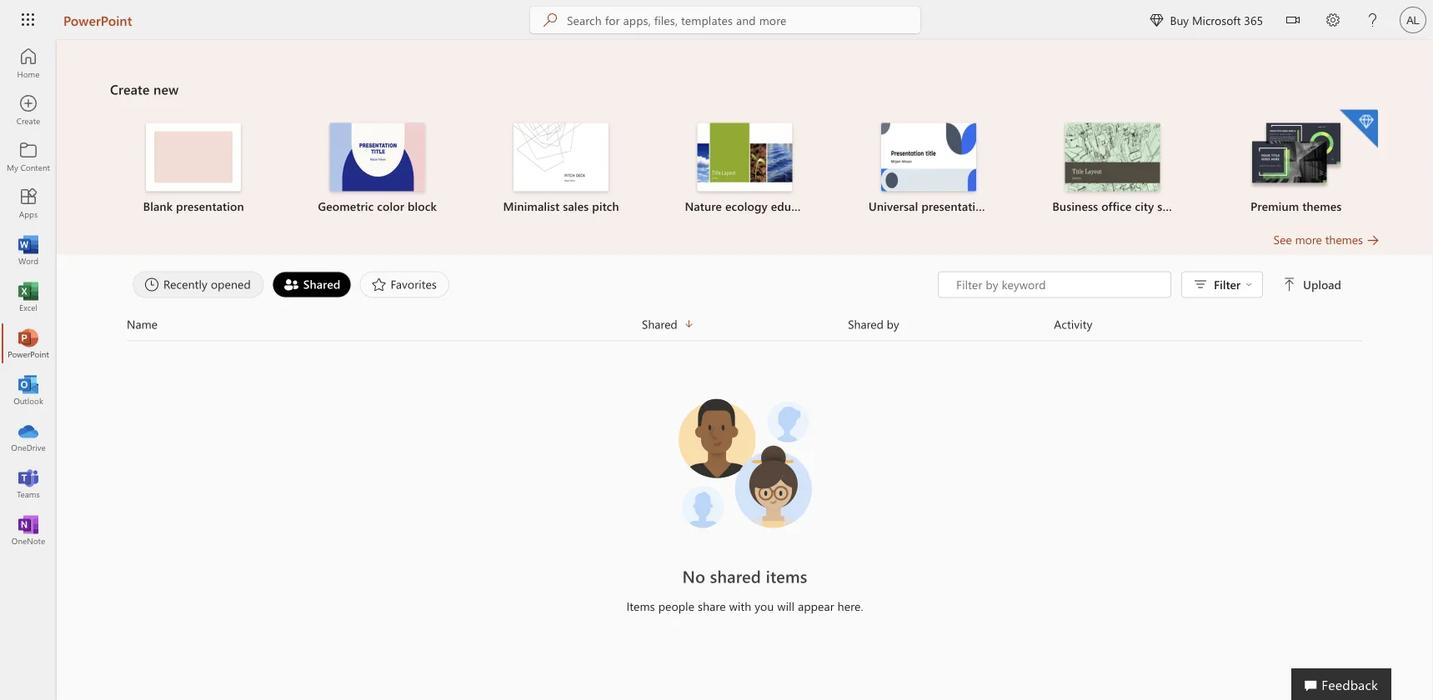 Task type: vqa. For each thing, say whether or not it's contained in the screenshot.

yes



Task type: describe. For each thing, give the bounding box(es) containing it.
list inside no shared items main content
[[110, 108, 1380, 231]]

recently opened tab
[[128, 271, 268, 298]]

upload
[[1303, 277, 1342, 292]]

nature ecology education photo presentation element
[[663, 123, 827, 215]]

powerpoint
[[63, 11, 132, 29]]


[[1150, 13, 1164, 27]]

recently opened element
[[133, 271, 264, 298]]

shared tab
[[268, 271, 356, 298]]

share
[[698, 599, 726, 614]]

favorites
[[391, 276, 437, 292]]

apps image
[[20, 195, 37, 212]]

minimalist sales pitch image
[[514, 123, 609, 191]]

minimalist
[[503, 198, 560, 214]]

items
[[627, 599, 655, 614]]

geometric color block element
[[296, 123, 459, 215]]

items people share with you will appear here.
[[627, 599, 864, 614]]

powerpoint banner
[[0, 0, 1433, 43]]

row inside no shared items main content
[[127, 315, 1363, 341]]

buy
[[1170, 12, 1189, 28]]

premium templates diamond image
[[1340, 110, 1378, 148]]

status containing filter
[[938, 271, 1345, 298]]

pitch
[[592, 198, 619, 214]]

empty state icon image
[[670, 388, 820, 538]]

Search box. Suggestions appear as you type. search field
[[567, 7, 921, 33]]

shared element
[[272, 271, 351, 298]]

no shared items
[[683, 565, 808, 587]]

name
[[127, 316, 158, 332]]


[[1287, 13, 1300, 27]]

shared inside tab
[[303, 276, 341, 292]]

no shared items status
[[436, 565, 1054, 588]]

premium themes element
[[1215, 110, 1378, 215]]

geometric color block image
[[330, 123, 425, 191]]

more
[[1295, 232, 1322, 247]]

geometric color block
[[318, 198, 437, 214]]

people
[[658, 599, 695, 614]]

blank
[[143, 198, 173, 214]]

themes inside button
[[1326, 232, 1363, 247]]

Filter by keyword text field
[[955, 276, 1163, 293]]

see
[[1274, 232, 1292, 247]]

no
[[683, 565, 705, 587]]

365
[[1244, 12, 1263, 28]]

here.
[[838, 599, 864, 614]]

tab list inside no shared items main content
[[128, 271, 938, 298]]

feedback button
[[1292, 669, 1392, 700]]

nature ecology education photo presentation image
[[698, 123, 793, 191]]

shared by
[[848, 316, 899, 332]]

geometric
[[318, 198, 374, 214]]



Task type: locate. For each thing, give the bounding box(es) containing it.
premium
[[1251, 198, 1299, 214]]

shared for shared by
[[848, 316, 884, 332]]

1 horizontal spatial presentation
[[922, 198, 990, 214]]

blank presentation element
[[112, 123, 276, 215]]

themes right more
[[1326, 232, 1363, 247]]

by
[[887, 316, 899, 332]]

 button
[[1273, 0, 1313, 43]]

0 horizontal spatial presentation
[[176, 198, 244, 214]]

powerpoint image
[[20, 335, 37, 352]]

universal presentation element
[[847, 123, 1011, 215]]

premium themes
[[1251, 198, 1342, 214]]

appear
[[798, 599, 834, 614]]

new
[[153, 80, 179, 98]]

row containing name
[[127, 315, 1363, 341]]

no shared items main content
[[57, 40, 1433, 632]]

themes up see more themes on the top right of page
[[1303, 198, 1342, 214]]

list containing blank presentation
[[110, 108, 1380, 231]]

minimalist sales pitch element
[[479, 123, 643, 215]]

name button
[[127, 315, 642, 334]]

excel image
[[20, 289, 37, 305]]

color
[[377, 198, 404, 214]]

presentation right blank
[[176, 198, 244, 214]]

shared button
[[642, 315, 848, 334]]

microsoft
[[1192, 12, 1241, 28]]

shared
[[303, 276, 341, 292], [642, 316, 678, 332], [848, 316, 884, 332]]

al
[[1407, 13, 1420, 26]]

see more themes
[[1274, 232, 1363, 247]]

block
[[408, 198, 437, 214]]

universal
[[869, 198, 918, 214]]

list
[[110, 108, 1380, 231]]

tab list containing recently opened
[[128, 271, 938, 298]]

row
[[127, 315, 1363, 341]]

navigation
[[0, 40, 57, 554]]

filter 
[[1214, 277, 1253, 292]]

items people share with you will appear here. status
[[436, 598, 1054, 615]]

with
[[729, 599, 752, 614]]

feedback
[[1322, 675, 1378, 693]]

presentation for universal presentation
[[922, 198, 990, 214]]

activity, column 4 of 4 column header
[[1054, 315, 1363, 334]]

recently opened
[[163, 276, 251, 292]]


[[1283, 278, 1297, 291]]

0 horizontal spatial shared
[[303, 276, 341, 292]]

onenote image
[[20, 522, 37, 539]]

activity
[[1054, 316, 1093, 332]]

status
[[938, 271, 1345, 298]]

business office city sketch presentation background (widescreen) image
[[1065, 123, 1160, 191]]

premium themes image
[[1249, 123, 1344, 190]]

shared by button
[[848, 315, 1054, 334]]

shared for shared button
[[642, 316, 678, 332]]

presentation down the universal presentation image
[[922, 198, 990, 214]]

minimalist sales pitch
[[503, 198, 619, 214]]

al button
[[1393, 0, 1433, 40]]

you
[[755, 599, 774, 614]]


[[1246, 281, 1253, 288]]

blank presentation
[[143, 198, 244, 214]]

favorites element
[[360, 271, 450, 298]]

business office city sketch presentation background (widescreen) element
[[1031, 123, 1195, 215]]

 buy microsoft 365
[[1150, 12, 1263, 28]]

my content image
[[20, 148, 37, 165]]

onedrive image
[[20, 429, 37, 445]]

home image
[[20, 55, 37, 72]]

universal presentation
[[869, 198, 990, 214]]

create
[[110, 80, 150, 98]]

None search field
[[530, 7, 921, 33]]

 upload
[[1283, 277, 1342, 292]]

tab list
[[128, 271, 938, 298]]

2 presentation from the left
[[922, 198, 990, 214]]

themes inside list
[[1303, 198, 1342, 214]]

items
[[766, 565, 808, 587]]

presentation for blank presentation
[[176, 198, 244, 214]]

1 horizontal spatial shared
[[642, 316, 678, 332]]

filter
[[1214, 277, 1241, 292]]

recently
[[163, 276, 208, 292]]

themes
[[1303, 198, 1342, 214], [1326, 232, 1363, 247]]

see more themes button
[[1274, 231, 1380, 248]]

1 presentation from the left
[[176, 198, 244, 214]]

universal presentation image
[[881, 123, 976, 191]]

1 vertical spatial themes
[[1326, 232, 1363, 247]]

2 horizontal spatial shared
[[848, 316, 884, 332]]

outlook image
[[20, 382, 37, 399]]

opened
[[211, 276, 251, 292]]

create image
[[20, 102, 37, 118]]

will
[[777, 599, 795, 614]]

sales
[[563, 198, 589, 214]]

create new
[[110, 80, 179, 98]]

0 vertical spatial themes
[[1303, 198, 1342, 214]]

word image
[[20, 242, 37, 258]]

presentation
[[176, 198, 244, 214], [922, 198, 990, 214]]

teams image
[[20, 475, 37, 492]]

shared
[[710, 565, 761, 587]]



